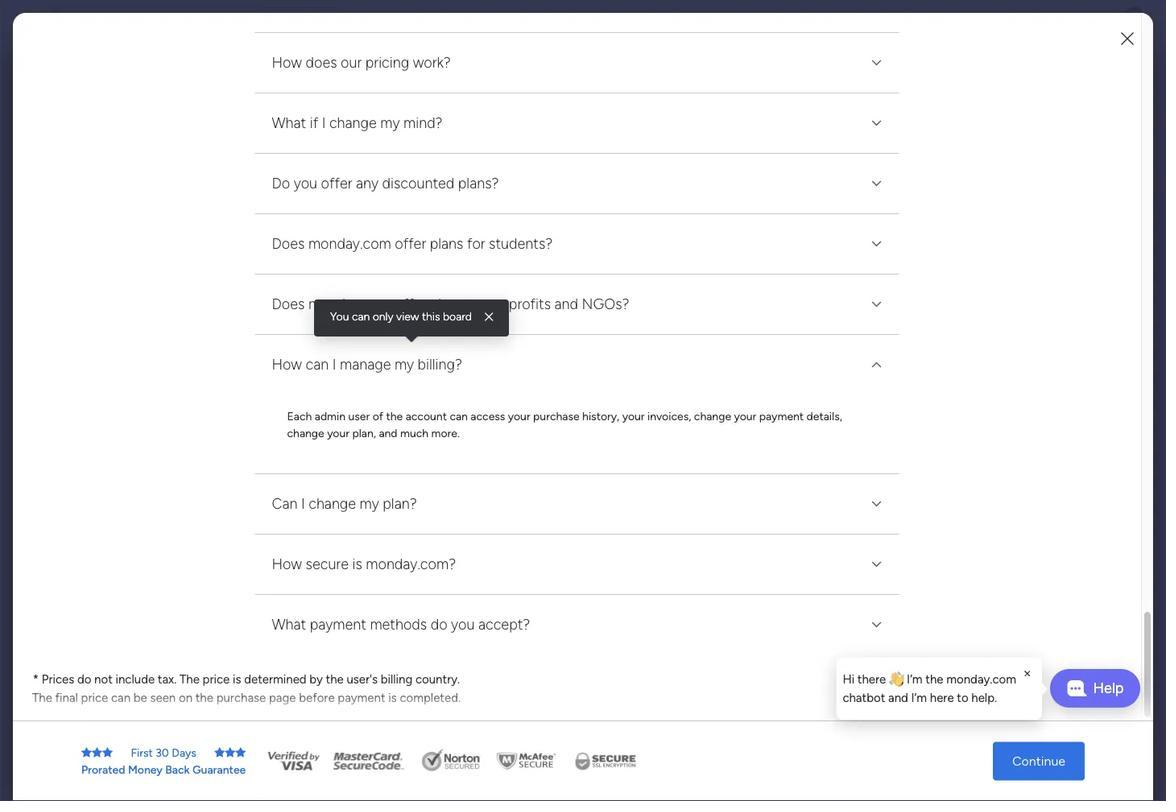 Task type: locate. For each thing, give the bounding box(es) containing it.
0 horizontal spatial star image
[[92, 748, 102, 759]]

2 vertical spatial 1
[[377, 368, 380, 377]]

i'm
[[907, 673, 923, 687], [912, 691, 927, 705]]

star image
[[92, 748, 102, 759], [235, 748, 246, 759]]

0 horizontal spatial and
[[379, 426, 398, 440]]

started inside hire new interns dialog
[[404, 314, 442, 328]]

not
[[382, 314, 401, 328], [648, 594, 668, 608]]

2 horizontal spatial is
[[389, 691, 397, 705]]

change right can
[[309, 495, 356, 513]]

close image inside do you offer any discounted plans? dropdown button
[[867, 174, 887, 193]]

star image
[[81, 748, 92, 759], [102, 748, 113, 759], [215, 748, 225, 759], [225, 748, 235, 759]]

0 vertical spatial not started
[[382, 314, 442, 328]]

nov 29 right access in the bottom of the page
[[515, 416, 554, 430]]

is down the billing
[[389, 691, 397, 705]]

2 close image from the top
[[867, 174, 887, 193]]

files
[[695, 77, 718, 91]]

updates / 1 button
[[576, 71, 670, 97]]

1 horizontal spatial is
[[352, 556, 362, 573]]

nov right access in the bottom of the page
[[515, 416, 538, 430]]

hire new interns dialog
[[0, 0, 1167, 802]]

2 vertical spatial i
[[301, 495, 305, 513]]

payment inside dropdown button
[[310, 616, 367, 634]]

what payment methods do you accept? button
[[255, 595, 900, 655]]

my inside dropdown button
[[381, 114, 400, 132]]

nov 29 inside hire new interns dialog
[[395, 269, 429, 282]]

4 close image from the top
[[867, 495, 887, 514]]

1 vertical spatial you
[[451, 616, 475, 634]]

close image inside 'how secure is monday.com?' "dropdown button"
[[867, 555, 887, 574]]

1 horizontal spatial 1
[[607, 311, 612, 325]]

history,
[[583, 409, 620, 423]]

owner field up billing?
[[418, 332, 460, 349]]

payment up by at the left of the page
[[310, 616, 367, 634]]

only
[[373, 310, 394, 323]]

1 vertical spatial nov
[[395, 269, 415, 282]]

is left "determined"
[[233, 673, 241, 687]]

nov left 4
[[518, 213, 541, 227]]

methods
[[370, 616, 427, 634]]

0 vertical spatial is
[[352, 556, 362, 573]]

the for tarts!
[[690, 269, 709, 284]]

hire right do
[[299, 184, 321, 198]]

offer left any
[[321, 175, 353, 192]]

interns up management
[[251, 44, 312, 67]]

owner up discounted
[[422, 131, 456, 144]]

0 horizontal spatial monday.com
[[308, 235, 391, 253]]

plans inside the does monday.com offer plans for students? dropdown button
[[430, 235, 464, 253]]

details,
[[807, 409, 843, 423]]

1 horizontal spatial do
[[431, 616, 448, 634]]

i inside dropdown button
[[301, 495, 305, 513]]

to
[[957, 691, 969, 705]]

0 vertical spatial purchase
[[533, 409, 580, 423]]

not started inside hire new interns dialog
[[382, 314, 442, 328]]

payment
[[760, 409, 804, 423], [310, 616, 367, 634], [338, 691, 386, 705]]

status
[[662, 334, 695, 347]]

1 horizontal spatial you
[[451, 616, 475, 634]]

more.
[[432, 426, 460, 440]]

i'm left here
[[912, 691, 927, 705]]

the inside hi there 👋,  i'm the monday.com chatbot and i'm here to help.
[[926, 673, 944, 687]]

your right access in the bottom of the page
[[508, 409, 531, 423]]

1 how from the top
[[272, 356, 302, 373]]

hire new interns
[[166, 44, 312, 67], [299, 184, 387, 198]]

interns down completed
[[350, 184, 387, 198]]

what for what if i change my mind?
[[272, 114, 306, 132]]

payment left details,
[[760, 409, 804, 423]]

0 horizontal spatial the
[[32, 691, 52, 705]]

here
[[930, 691, 954, 705]]

2 vertical spatial the
[[32, 691, 52, 705]]

2 horizontal spatial the
[[585, 269, 607, 284]]

is right secure
[[352, 556, 362, 573]]

work
[[130, 10, 159, 28]]

Dropdown field
[[792, 332, 853, 349]]

0 horizontal spatial price
[[81, 691, 108, 705]]

1 button
[[586, 309, 618, 328], [346, 355, 399, 384]]

29 left history, on the bottom of the page
[[540, 416, 554, 430]]

change
[[329, 114, 377, 132], [694, 409, 732, 423], [287, 426, 324, 440], [309, 495, 356, 513]]

hire up project
[[166, 44, 204, 67]]

hi there 👋,  i'm the monday.com chatbot and i'm here to help.
[[843, 673, 1017, 705]]

2 vertical spatial interns
[[610, 269, 649, 284]]

the left ate
[[585, 269, 607, 284]]

completed.
[[400, 691, 461, 705]]

plans inside see plans button
[[304, 12, 330, 26]]

see plans
[[282, 12, 330, 26]]

1 horizontal spatial i
[[322, 114, 326, 132]]

1 vertical spatial started
[[671, 594, 708, 608]]

1 horizontal spatial 29
[[540, 416, 554, 430]]

what inside dropdown button
[[272, 616, 306, 634]]

0 vertical spatial payment
[[760, 409, 804, 423]]

this
[[422, 310, 440, 323]]

dialog
[[837, 658, 1043, 720]]

1 vertical spatial nov 29
[[515, 416, 554, 430]]

tax.
[[158, 673, 177, 687]]

mastercard secure code image
[[328, 750, 409, 774]]

0 vertical spatial and
[[379, 426, 398, 440]]

close image
[[867, 53, 887, 72], [867, 234, 887, 254], [867, 555, 887, 574], [867, 616, 887, 635]]

monday.com up "help."
[[947, 673, 1017, 687]]

owner
[[422, 131, 456, 144], [422, 334, 456, 347]]

the right all
[[690, 269, 709, 284]]

0 horizontal spatial interns
[[251, 44, 312, 67]]

1 vertical spatial my
[[395, 356, 414, 373]]

write a reply...
[[640, 397, 711, 411]]

completed
[[323, 143, 375, 156]]

2 what from the top
[[272, 616, 306, 634]]

i
[[322, 114, 326, 132], [333, 356, 336, 373], [301, 495, 305, 513]]

purchase inside each admin user of the account can access your purchase history, your invoices, change your payment details, change your plan, and much more.
[[533, 409, 580, 423]]

monday.com right does
[[308, 235, 391, 253]]

close image inside what if i change my mind? dropdown button
[[867, 114, 887, 133]]

how left secure
[[272, 556, 302, 573]]

price right tax.
[[203, 673, 230, 687]]

secure
[[306, 556, 349, 573]]

0 horizontal spatial offer
[[321, 175, 353, 192]]

0 horizontal spatial 1 button
[[346, 355, 399, 384]]

how inside how can i manage my billing? dropdown button
[[272, 356, 302, 373]]

not
[[94, 673, 113, 687]]

price down not
[[81, 691, 108, 705]]

interns left ate
[[610, 269, 649, 284]]

1 star image from the left
[[81, 748, 92, 759]]

my left billing?
[[395, 356, 414, 373]]

not started
[[382, 314, 442, 328], [648, 594, 708, 608]]

monday.com
[[308, 235, 391, 253], [947, 673, 1017, 687]]

0 vertical spatial not
[[382, 314, 401, 328]]

owner field up discounted
[[418, 129, 460, 146]]

price
[[203, 673, 230, 687], [81, 691, 108, 705]]

how for how can i manage my billing?
[[272, 356, 302, 373]]

owner up billing?
[[422, 334, 456, 347]]

invite members image
[[955, 11, 971, 27]]

1 horizontal spatial and
[[889, 691, 909, 705]]

0 horizontal spatial not started
[[382, 314, 442, 328]]

1 horizontal spatial monday.com
[[947, 673, 1017, 687]]

0 vertical spatial you
[[294, 175, 318, 192]]

can left manage
[[306, 356, 329, 373]]

students?
[[489, 235, 553, 253]]

dialog containing hi there 👋,  i'm the monday.com
[[837, 658, 1043, 720]]

close image
[[867, 114, 887, 133], [867, 174, 887, 193], [867, 295, 887, 314], [867, 495, 887, 514]]

i inside dropdown button
[[322, 114, 326, 132]]

hire new interns up the project management link
[[166, 44, 312, 67]]

of
[[373, 409, 383, 423]]

4
[[544, 213, 551, 227]]

1 vertical spatial i'm
[[912, 691, 927, 705]]

1 horizontal spatial offer
[[395, 235, 426, 253]]

new left any
[[324, 184, 347, 198]]

hire new interns down completed
[[299, 184, 387, 198]]

on
[[179, 691, 193, 705]]

0 horizontal spatial is
[[233, 673, 241, 687]]

you
[[294, 175, 318, 192], [451, 616, 475, 634]]

0 vertical spatial my
[[381, 114, 400, 132]]

2 horizontal spatial interns
[[610, 269, 649, 284]]

hire
[[166, 44, 204, 67], [299, 184, 321, 198]]

what inside dropdown button
[[272, 114, 306, 132]]

close image for what if i change my mind?
[[867, 114, 887, 133]]

0 vertical spatial offer
[[321, 175, 353, 192]]

payment down user's
[[338, 691, 386, 705]]

updates
[[601, 77, 643, 91]]

my left 'mind?'
[[381, 114, 400, 132]]

1 vertical spatial owner field
[[418, 332, 460, 349]]

offer for you
[[321, 175, 353, 192]]

close image for what payment methods do you accept?
[[867, 616, 887, 635]]

0 vertical spatial hire
[[166, 44, 204, 67]]

1 horizontal spatial not started
[[648, 594, 708, 608]]

star image up guarantee
[[235, 748, 246, 759]]

i for can
[[333, 356, 336, 373]]

1 vertical spatial help
[[1044, 761, 1072, 777]]

1 vertical spatial purchase
[[216, 691, 266, 705]]

0 vertical spatial monday.com
[[308, 235, 391, 253]]

1 close image from the top
[[867, 53, 887, 72]]

change up completed
[[329, 114, 377, 132]]

can inside dropdown button
[[306, 356, 329, 373]]

2 owner field from the top
[[418, 332, 460, 349]]

1 horizontal spatial new
[[324, 184, 347, 198]]

change inside dropdown button
[[309, 495, 356, 513]]

0 horizontal spatial you
[[294, 175, 318, 192]]

1 vertical spatial owner
[[422, 334, 456, 347]]

user's
[[347, 673, 378, 687]]

the up here
[[926, 673, 944, 687]]

1 vertical spatial how
[[272, 556, 302, 573]]

2 horizontal spatial 1
[[653, 77, 658, 91]]

1 button up of
[[346, 355, 399, 384]]

norton secured image
[[415, 750, 488, 774]]

due date
[[511, 334, 558, 347]]

my left plan?
[[360, 495, 379, 513]]

the inside hire new interns dialog
[[690, 269, 709, 284]]

do left not
[[77, 673, 91, 687]]

0 vertical spatial owner field
[[418, 129, 460, 146]]

1 vertical spatial i
[[333, 356, 336, 373]]

you left accept?
[[451, 616, 475, 634]]

0 vertical spatial do
[[431, 616, 448, 634]]

1 vertical spatial hire
[[299, 184, 321, 198]]

continue button
[[993, 742, 1085, 781]]

1 vertical spatial monday.com
[[947, 673, 1017, 687]]

i right can
[[301, 495, 305, 513]]

i right "if"
[[322, 114, 326, 132]]

star image up the prorated
[[92, 748, 102, 759]]

the right of
[[386, 409, 403, 423]]

what left "if"
[[272, 114, 306, 132]]

all
[[674, 269, 687, 284]]

close image inside the does monday.com offer plans for students? dropdown button
[[867, 234, 887, 254]]

0 horizontal spatial hire
[[166, 44, 204, 67]]

my for mind?
[[381, 114, 400, 132]]

1 button inside hire new interns dialog
[[586, 309, 618, 328]]

can up the more.
[[450, 409, 468, 423]]

mind?
[[404, 114, 443, 132]]

2 vertical spatial my
[[360, 495, 379, 513]]

can left be
[[111, 691, 131, 705]]

1 vertical spatial new
[[324, 184, 347, 198]]

any
[[356, 175, 379, 192]]

1 vertical spatial plans
[[430, 235, 464, 253]]

1 close image from the top
[[867, 114, 887, 133]]

Owner field
[[418, 129, 460, 146], [418, 332, 460, 349]]

for
[[467, 235, 486, 253]]

1 horizontal spatial price
[[203, 673, 230, 687]]

do
[[272, 175, 290, 192]]

continue
[[1013, 754, 1066, 769]]

payment inside each admin user of the account can access your purchase history, your invoices, change your payment details, change your plan, and much more.
[[760, 409, 804, 423]]

0 horizontal spatial purchase
[[216, 691, 266, 705]]

is inside "dropdown button"
[[352, 556, 362, 573]]

3 star image from the left
[[215, 748, 225, 759]]

how for how secure is monday.com?
[[272, 556, 302, 573]]

button padding image
[[1120, 31, 1136, 47]]

i left manage
[[333, 356, 336, 373]]

i'm right 👋,
[[907, 673, 923, 687]]

page
[[269, 691, 296, 705]]

i inside dropdown button
[[333, 356, 336, 373]]

close image inside what payment methods do you accept? dropdown button
[[867, 616, 887, 635]]

the for can
[[386, 409, 403, 423]]

purchase down "determined"
[[216, 691, 266, 705]]

what
[[272, 114, 306, 132], [272, 616, 306, 634]]

1 button up how can i manage my billing? dropdown button
[[586, 309, 618, 328]]

you right do
[[294, 175, 318, 192]]

the for chatbot
[[926, 673, 944, 687]]

1 horizontal spatial plans
[[430, 235, 464, 253]]

1 what from the top
[[272, 114, 306, 132]]

1 vertical spatial offer
[[395, 235, 426, 253]]

3 close image from the top
[[867, 555, 887, 574]]

1 vertical spatial 29
[[540, 416, 554, 430]]

1 vertical spatial is
[[233, 673, 241, 687]]

search everything image
[[1030, 11, 1046, 27]]

invoices,
[[648, 409, 692, 423]]

the up the on
[[180, 673, 200, 687]]

0 vertical spatial what
[[272, 114, 306, 132]]

each
[[287, 409, 312, 423]]

do inside * prices do not include tax. the price is determined by the user's billing country. the final price can be seen on the purchase page before payment is completed.
[[77, 673, 91, 687]]

you can only view this board
[[330, 310, 472, 323]]

1 right /
[[653, 77, 658, 91]]

do right methods
[[431, 616, 448, 634]]

0 horizontal spatial not
[[382, 314, 401, 328]]

1 vertical spatial not
[[648, 594, 668, 608]]

billing?
[[418, 356, 462, 373]]

can
[[352, 310, 370, 323], [306, 356, 329, 373], [450, 409, 468, 423], [111, 691, 131, 705]]

how up each
[[272, 356, 302, 373]]

0 vertical spatial 1 button
[[586, 309, 618, 328]]

the inside each admin user of the account can access your purchase history, your invoices, change your payment details, change your plan, and much more.
[[386, 409, 403, 423]]

1 vertical spatial the
[[180, 673, 200, 687]]

nov 29 down does monday.com offer plans for students? at the top left of the page
[[395, 269, 429, 282]]

1 horizontal spatial star image
[[235, 748, 246, 759]]

29 down does monday.com offer plans for students? at the top left of the page
[[417, 269, 429, 282]]

i for if
[[322, 114, 326, 132]]

0 horizontal spatial nov 29
[[395, 269, 429, 282]]

and down of
[[379, 426, 398, 440]]

the down *
[[32, 691, 52, 705]]

2 horizontal spatial i
[[333, 356, 336, 373]]

1 vertical spatial interns
[[350, 184, 387, 198]]

1 horizontal spatial not
[[648, 594, 668, 608]]

1 up how can i manage my billing? dropdown button
[[607, 311, 612, 325]]

1 vertical spatial payment
[[310, 616, 367, 634]]

help image
[[1065, 11, 1081, 27]]

0 vertical spatial i'm
[[907, 673, 923, 687]]

nov down does monday.com offer plans for students? at the top left of the page
[[395, 269, 415, 282]]

monday.com inside dropdown button
[[308, 235, 391, 253]]

final
[[55, 691, 78, 705]]

plans right see
[[304, 12, 330, 26]]

help button
[[1051, 670, 1141, 708], [1030, 756, 1086, 782]]

change inside dropdown button
[[329, 114, 377, 132]]

0 vertical spatial plans
[[304, 12, 330, 26]]

offer down discounted
[[395, 235, 426, 253]]

the
[[690, 269, 709, 284], [386, 409, 403, 423], [326, 673, 344, 687], [926, 673, 944, 687], [196, 691, 213, 705]]

0 vertical spatial i
[[322, 114, 326, 132]]

Status field
[[658, 332, 699, 349]]

what up "determined"
[[272, 616, 306, 634]]

and down 👋,
[[889, 691, 909, 705]]

2 close image from the top
[[867, 234, 887, 254]]

1 vertical spatial and
[[889, 691, 909, 705]]

new up project
[[209, 44, 246, 67]]

view
[[396, 310, 419, 323]]

terry turtle image
[[1122, 6, 1147, 32]]

1 vertical spatial do
[[77, 673, 91, 687]]

board
[[303, 77, 335, 91]]

payment inside * prices do not include tax. the price is determined by the user's billing country. the final price can be seen on the purchase page before payment is completed.
[[338, 691, 386, 705]]

1 vertical spatial what
[[272, 616, 306, 634]]

4 close image from the top
[[867, 616, 887, 635]]

1 up of
[[377, 368, 380, 377]]

my for billing?
[[395, 356, 414, 373]]

and
[[379, 426, 398, 440], [889, 691, 909, 705]]

interns
[[251, 44, 312, 67], [350, 184, 387, 198], [610, 269, 649, 284]]

include
[[116, 673, 155, 687]]

1 horizontal spatial started
[[671, 594, 708, 608]]

1 horizontal spatial purchase
[[533, 409, 580, 423]]

2 how from the top
[[272, 556, 302, 573]]

purchase
[[533, 409, 580, 423], [216, 691, 266, 705]]

board
[[443, 310, 472, 323]]

what payment methods do you accept?
[[272, 616, 530, 634]]

purchase left history, on the bottom of the page
[[533, 409, 580, 423]]

0 horizontal spatial started
[[404, 314, 442, 328]]

my inside dropdown button
[[395, 356, 414, 373]]

be
[[134, 691, 147, 705]]

0 horizontal spatial 29
[[417, 269, 429, 282]]

due
[[511, 334, 531, 347]]

0 vertical spatial 29
[[417, 269, 429, 282]]

how inside 'how secure is monday.com?' "dropdown button"
[[272, 556, 302, 573]]

and inside hi there 👋,  i'm the monday.com chatbot and i'm here to help.
[[889, 691, 909, 705]]

plans left for
[[430, 235, 464, 253]]

determined
[[244, 673, 307, 687]]

close image inside can i change my plan? dropdown button
[[867, 495, 887, 514]]

your right history, on the bottom of the page
[[623, 409, 645, 423]]



Task type: describe. For each thing, give the bounding box(es) containing it.
guarantee
[[193, 763, 246, 777]]

by
[[310, 673, 323, 687]]

user
[[348, 409, 370, 423]]

1 owner from the top
[[422, 131, 456, 144]]

the interns ate all the pop tarts!
[[585, 269, 768, 284]]

item
[[244, 333, 267, 347]]

monday.com inside hi there 👋,  i'm the monday.com chatbot and i'm here to help.
[[947, 673, 1017, 687]]

can i change my plan? button
[[255, 475, 900, 534]]

Due Date field
[[507, 332, 562, 349]]

0 horizontal spatial new
[[209, 44, 246, 67]]

pop
[[712, 269, 735, 284]]

not inside hire new interns dialog
[[382, 314, 401, 328]]

29 inside hire new interns dialog
[[417, 269, 429, 282]]

close image for can i change my plan?
[[867, 495, 887, 514]]

plan?
[[383, 495, 417, 513]]

0 horizontal spatial help
[[1044, 761, 1072, 777]]

prorated
[[81, 763, 125, 777]]

if
[[310, 114, 318, 132]]

management
[[234, 77, 300, 91]]

first 30 days
[[131, 746, 196, 760]]

can inside * prices do not include tax. the price is determined by the user's billing country. the final price can be seen on the purchase page before payment is completed.
[[111, 691, 131, 705]]

chat bot icon image
[[1067, 681, 1087, 697]]

does
[[272, 235, 305, 253]]

do you offer any discounted plans? button
[[255, 154, 900, 213]]

project management link
[[195, 77, 300, 91]]

can right you
[[352, 310, 370, 323]]

what if i change my mind? button
[[255, 93, 900, 153]]

verified by visa image
[[265, 750, 322, 774]]

reply...
[[679, 397, 711, 411]]

seen
[[150, 691, 176, 705]]

prorated money back guarantee
[[81, 763, 246, 777]]

4 star image from the left
[[225, 748, 235, 759]]

how can i manage my billing?
[[272, 356, 462, 373]]

your right reply...
[[734, 409, 757, 423]]

* prices do not include tax. the price is determined by the user's billing country. the final price can be seen on the purchase page before payment is completed.
[[32, 673, 461, 705]]

my inside dropdown button
[[360, 495, 379, 513]]

you inside what payment methods do you accept? dropdown button
[[451, 616, 475, 634]]

management
[[163, 10, 250, 28]]

write
[[640, 397, 668, 411]]

0 vertical spatial price
[[203, 673, 230, 687]]

money
[[128, 763, 163, 777]]

does monday.com offer plans for students? button
[[255, 214, 900, 274]]

earliest
[[519, 224, 550, 235]]

a
[[671, 397, 676, 411]]

offer for monday.com
[[395, 235, 426, 253]]

0 vertical spatial help
[[1094, 680, 1124, 697]]

notifications image
[[884, 11, 900, 27]]

days
[[172, 746, 196, 760]]

nov 4 earliest
[[518, 213, 551, 235]]

close image for does monday.com offer plans for students?
[[867, 234, 887, 254]]

30
[[156, 746, 169, 760]]

the inside hire new interns dialog
[[585, 269, 607, 284]]

tarts!
[[738, 269, 768, 284]]

workspace
[[301, 62, 360, 76]]

activity log button
[[730, 71, 815, 97]]

what for what payment methods do you accept?
[[272, 616, 306, 634]]

log
[[784, 77, 803, 91]]

2 owner from the top
[[422, 334, 456, 347]]

👋,
[[890, 673, 904, 687]]

inbox image
[[919, 11, 935, 27]]

date
[[534, 334, 558, 347]]

back
[[165, 763, 190, 777]]

/
[[646, 77, 650, 91]]

2 star image from the left
[[235, 748, 246, 759]]

can inside each admin user of the account can access your purchase history, your invoices, change your payment details, change your plan, and much more.
[[450, 409, 468, 423]]

nov inside hire new interns dialog
[[395, 269, 415, 282]]

2 vertical spatial nov
[[515, 416, 538, 430]]

monday work management
[[72, 10, 250, 28]]

select product image
[[15, 11, 31, 27]]

the right the on
[[196, 691, 213, 705]]

there
[[858, 673, 887, 687]]

you
[[330, 310, 349, 323]]

do you offer any discounted plans?
[[272, 175, 499, 192]]

1 vertical spatial 1 button
[[346, 355, 399, 384]]

2 vertical spatial is
[[389, 691, 397, 705]]

plans?
[[458, 175, 499, 192]]

activity log
[[742, 77, 803, 91]]

country.
[[416, 673, 460, 687]]

does monday.com offer plans for students?
[[272, 235, 553, 253]]

how secure is monday.com? button
[[255, 535, 900, 595]]

what if i change my mind?
[[272, 114, 443, 132]]

accept?
[[479, 616, 530, 634]]

dropdown
[[796, 334, 849, 347]]

1 vertical spatial 1
[[607, 311, 612, 325]]

manage
[[340, 356, 391, 373]]

can
[[272, 495, 298, 513]]

1 vertical spatial help button
[[1030, 756, 1086, 782]]

admin
[[315, 409, 346, 423]]

before
[[299, 691, 335, 705]]

discounted
[[382, 175, 455, 192]]

main workspace
[[272, 62, 360, 76]]

you inside do you offer any discounted plans? dropdown button
[[294, 175, 318, 192]]

activity
[[742, 77, 781, 91]]

plan,
[[352, 426, 376, 440]]

apps image
[[990, 11, 1006, 27]]

close image for do you offer any discounted plans?
[[867, 174, 887, 193]]

each admin user of the account can access your purchase history, your invoices, change your payment details, change your plan, and much more.
[[287, 409, 843, 440]]

billing
[[381, 673, 413, 687]]

do inside what payment methods do you accept? dropdown button
[[431, 616, 448, 634]]

1 horizontal spatial the
[[180, 673, 200, 687]]

close image for how secure is monday.com?
[[867, 555, 887, 574]]

1 horizontal spatial hire
[[299, 184, 321, 198]]

purchase inside * prices do not include tax. the price is determined by the user's billing country. the final price can be seen on the purchase page before payment is completed.
[[216, 691, 266, 705]]

files button
[[670, 71, 730, 97]]

nov inside nov 4 earliest
[[518, 213, 541, 227]]

mcafee secure image
[[494, 750, 559, 774]]

0 vertical spatial interns
[[251, 44, 312, 67]]

ssl encrypted image
[[565, 750, 646, 774]]

1 owner field from the top
[[418, 129, 460, 146]]

1 horizontal spatial interns
[[350, 184, 387, 198]]

1 vertical spatial not started
[[648, 594, 708, 608]]

1 inside button
[[653, 77, 658, 91]]

1 horizontal spatial nov 29
[[515, 416, 554, 430]]

monday
[[72, 10, 127, 28]]

monday.com?
[[366, 556, 456, 573]]

access
[[471, 409, 505, 423]]

dapulse x slim image
[[485, 309, 493, 327]]

change right the a
[[694, 409, 732, 423]]

and inside each admin user of the account can access your purchase history, your invoices, change your payment details, change your plan, and much more.
[[379, 426, 398, 440]]

0 vertical spatial help button
[[1051, 670, 1141, 708]]

updates / 1
[[601, 77, 658, 91]]

1 vertical spatial hire new interns
[[299, 184, 387, 198]]

2 star image from the left
[[102, 748, 113, 759]]

project
[[195, 77, 231, 91]]

help.
[[972, 691, 998, 705]]

the right by at the left of the page
[[326, 673, 344, 687]]

change down each
[[287, 426, 324, 440]]

see
[[282, 12, 301, 26]]

*
[[33, 673, 39, 687]]

1 vertical spatial price
[[81, 691, 108, 705]]

3 close image from the top
[[867, 295, 887, 314]]

main
[[272, 62, 298, 76]]

ate
[[653, 269, 671, 284]]

see plans button
[[260, 7, 338, 31]]

hi
[[843, 673, 855, 687]]

your down admin
[[327, 426, 350, 440]]

open image
[[867, 355, 887, 375]]

0 horizontal spatial 1
[[377, 368, 380, 377]]

0 vertical spatial hire new interns
[[166, 44, 312, 67]]

1 star image from the left
[[92, 748, 102, 759]]



Task type: vqa. For each thing, say whether or not it's contained in the screenshot.
UPDATE FEED image
no



